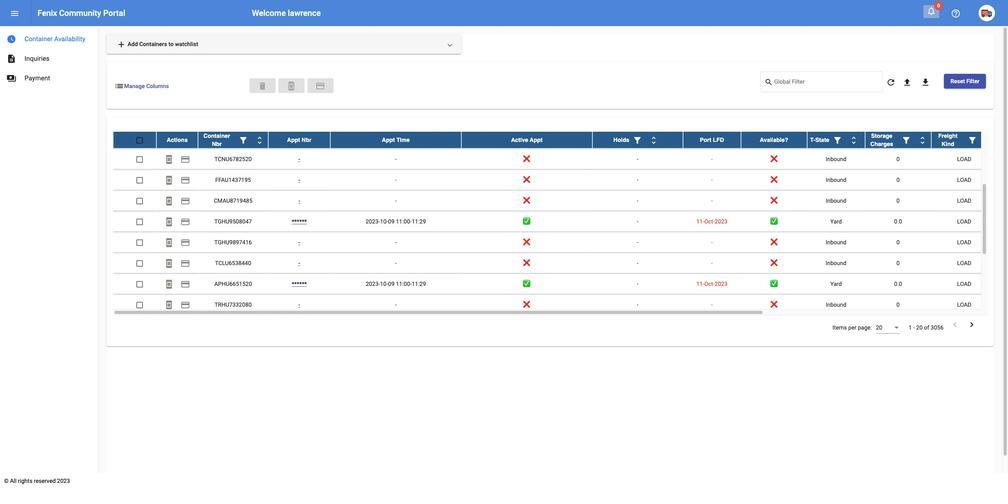 Task type: describe. For each thing, give the bounding box(es) containing it.
help_outline
[[952, 9, 962, 19]]

navigation containing watch_later
[[0, 26, 98, 88]]

book_online button for tghu9628931
[[161, 130, 177, 147]]

active appt
[[511, 137, 543, 143]]

of
[[925, 325, 930, 331]]

help_outline button
[[948, 5, 965, 21]]

no color image containing payments
[[7, 74, 16, 83]]

delete image
[[258, 81, 268, 91]]

tghu9897416
[[215, 239, 252, 246]]

load for tghu9628931
[[958, 135, 972, 142]]

t-
[[811, 137, 816, 143]]

tghu9508047
[[215, 219, 252, 225]]

no color image for navigate_next button
[[968, 320, 977, 330]]

4 row from the top
[[113, 170, 998, 191]]

freight
[[939, 133, 958, 139]]

filter
[[967, 78, 980, 85]]

load for trhu7332080
[[958, 302, 972, 309]]

no color image for trhu7332080 book_online button
[[164, 301, 174, 311]]

unfold_more for holds
[[649, 136, 659, 146]]

load for ffau1437195
[[958, 177, 972, 183]]

items
[[833, 325, 848, 331]]

reserved
[[34, 479, 56, 485]]

3 column header from the left
[[808, 132, 866, 148]]

load for aphu6651520
[[958, 281, 972, 288]]

manage
[[124, 83, 145, 89]]

no color image for container nbr filter_alt popup button
[[239, 136, 248, 146]]

filter_alt for container nbr
[[239, 136, 248, 146]]

inbound for trhu7332080
[[826, 302, 847, 309]]

yard for tghu9508047
[[831, 219, 843, 225]]

delete button
[[250, 78, 276, 93]]

payment for trhu7332080
[[181, 301, 190, 311]]

- link for tclu6538440
[[299, 260, 300, 267]]

11-oct-2023 for tghu9508047
[[697, 219, 728, 225]]

book_online for tcnu6782520
[[164, 155, 174, 165]]

payment button for tghu9508047
[[177, 214, 194, 230]]

3 filter_alt from the left
[[833, 136, 843, 146]]

community
[[59, 8, 101, 18]]

freight kind
[[939, 133, 958, 148]]

to
[[169, 41, 174, 47]]

filter_alt button for t-state
[[830, 132, 846, 148]]

inbound for ffau1437195
[[826, 177, 847, 183]]

filter_alt button for storage charges
[[899, 132, 915, 148]]

10- for tghu9628931
[[380, 135, 388, 142]]

port lfd column header
[[684, 132, 742, 148]]

payment
[[25, 74, 50, 82]]

09:30-
[[396, 135, 412, 142]]

appt nbr
[[287, 137, 312, 143]]

actions column header
[[157, 132, 198, 148]]

oct- for tghu9628931
[[705, 135, 715, 142]]

reset filter
[[951, 78, 980, 85]]

11:29 for tghu9508047
[[412, 219, 426, 225]]

0 for trhu7332080
[[897, 302, 901, 309]]

aphu6651520
[[215, 281, 252, 288]]

3 appt from the left
[[530, 137, 543, 143]]

2023-10-09 11:00-11:29 for tghu9508047
[[366, 219, 426, 225]]

book_online for ffau1437195
[[164, 176, 174, 186]]

add
[[116, 40, 126, 50]]

availability
[[54, 35, 85, 43]]

©
[[4, 479, 9, 485]]

payment for tghu9628931
[[181, 134, 190, 144]]

****** link for tghu9508047
[[292, 219, 307, 225]]

kind
[[942, 141, 955, 148]]

- link for tghu9897416
[[299, 239, 300, 246]]

3056
[[931, 325, 944, 331]]

nbr for container nbr
[[212, 141, 222, 148]]

5 row from the top
[[113, 191, 998, 212]]

load for tclu6538440
[[958, 260, 972, 267]]

storage charges
[[871, 133, 894, 148]]

appt nbr column header
[[268, 132, 331, 148]]

cmau8719485
[[214, 198, 253, 204]]

2023 for aphu6651520
[[715, 281, 728, 288]]

11:00- for aphu6651520
[[396, 281, 412, 288]]

port lfd
[[700, 137, 725, 143]]

no color image inside refresh button
[[887, 78, 897, 88]]

2023 for tghu9508047
[[715, 219, 728, 225]]

time
[[397, 137, 410, 143]]

****** link for tghu9628931
[[292, 135, 307, 142]]

menu
[[10, 9, 20, 19]]

navigate_next button
[[965, 320, 980, 332]]

book_online button for trhu7332080
[[161, 297, 177, 313]]

2 filter_alt from the left
[[633, 136, 643, 146]]

book_online for aphu6651520
[[164, 280, 174, 290]]

no color image inside file_upload button
[[903, 78, 913, 88]]

all
[[10, 479, 17, 485]]

no color image inside navigation
[[7, 54, 16, 64]]

per
[[849, 325, 857, 331]]

2023- for tghu9508047
[[366, 219, 380, 225]]

navigate_next
[[968, 320, 977, 330]]

inbound for cmau8719485
[[826, 198, 847, 204]]

load for cmau8719485
[[958, 198, 972, 204]]

delete
[[258, 81, 268, 91]]

no color image inside menu button
[[10, 9, 20, 19]]

11-oct-2023 for aphu6651520
[[697, 281, 728, 288]]

9 row from the top
[[113, 274, 998, 295]]

book_online for tclu6538440
[[164, 259, 174, 269]]

navigate_before
[[951, 320, 961, 330]]

container for nbr
[[204, 133, 230, 139]]

2023 for tghu9628931
[[715, 135, 728, 142]]

payments
[[7, 74, 16, 83]]

grid containing book_online
[[113, 128, 998, 316]]

add add containers to watchlist
[[116, 40, 198, 50]]

payment button for tghu9628931
[[177, 130, 194, 147]]

menu button
[[7, 5, 23, 21]]

notifications_none button
[[924, 5, 940, 18]]

oct- for tghu9508047
[[705, 219, 715, 225]]

2023-10-09 09:30-09:59
[[366, 135, 426, 142]]

8 row from the top
[[113, 253, 998, 274]]

actions
[[167, 137, 188, 143]]

refresh
[[887, 78, 897, 88]]

inquiries
[[25, 55, 49, 63]]

add
[[128, 41, 138, 47]]

available? column header
[[742, 132, 808, 148]]

no color image for the file_download button
[[921, 78, 931, 88]]

list
[[114, 81, 124, 91]]

no color image for help_outline popup button
[[952, 9, 962, 19]]

t-state filter_alt
[[811, 136, 843, 146]]

rights
[[18, 479, 32, 485]]

0 for tclu6538440
[[897, 260, 901, 267]]

payment button for tcnu6782520
[[177, 151, 194, 168]]

payment for aphu6651520
[[181, 280, 190, 290]]

watch_later
[[7, 34, 16, 44]]

page:
[[859, 325, 873, 331]]

active
[[511, 137, 529, 143]]

0 for tcnu6782520
[[897, 156, 901, 163]]

book_online for tghu9508047
[[164, 218, 174, 227]]

inbound for tcnu6782520
[[826, 156, 847, 163]]

- link for cmau8719485
[[299, 198, 300, 204]]

book_online for tghu9628931
[[164, 134, 174, 144]]

storage
[[872, 133, 893, 139]]

search
[[765, 78, 774, 86]]

trhu7332080
[[215, 302, 252, 309]]

list manage columns
[[114, 81, 169, 91]]

lawrence
[[288, 8, 321, 18]]

nbr for appt nbr
[[302, 137, 312, 143]]

0.0 for tghu9628931
[[895, 135, 903, 142]]

no color image containing search
[[765, 77, 775, 87]]

2 20 from the left
[[917, 325, 923, 331]]

book_online for tghu9897416
[[164, 238, 174, 248]]

refresh button
[[883, 74, 900, 90]]

portal
[[103, 8, 125, 18]]

1
[[909, 325, 913, 331]]

1 column header from the left
[[198, 132, 268, 148]]



Task type: locate. For each thing, give the bounding box(es) containing it.
active appt column header
[[462, 132, 593, 148]]

0 horizontal spatial nbr
[[212, 141, 222, 148]]

no color image
[[927, 6, 937, 16], [10, 9, 20, 19], [116, 40, 126, 50], [7, 54, 16, 64], [765, 77, 775, 87], [887, 78, 897, 88], [903, 78, 913, 88], [114, 81, 124, 91], [287, 81, 297, 91], [181, 134, 190, 144], [255, 136, 265, 146], [633, 136, 643, 146], [649, 136, 659, 146], [833, 136, 843, 146], [850, 136, 859, 146], [902, 136, 912, 146], [919, 136, 928, 146], [181, 155, 190, 165], [164, 176, 174, 186], [181, 176, 190, 186], [164, 218, 174, 227], [181, 218, 190, 227], [164, 238, 174, 248], [164, 259, 174, 269], [181, 259, 190, 269], [164, 280, 174, 290], [181, 301, 190, 311]]

1 ****** link from the top
[[292, 135, 307, 142]]

no color image containing watch_later
[[7, 34, 16, 44]]

2 appt from the left
[[382, 137, 395, 143]]

09:59
[[412, 135, 426, 142]]

3 ****** from the top
[[292, 281, 307, 288]]

book_online button
[[279, 78, 305, 93], [161, 130, 177, 147], [161, 151, 177, 168], [161, 172, 177, 188], [161, 193, 177, 209], [161, 214, 177, 230], [161, 235, 177, 251], [161, 255, 177, 272], [161, 276, 177, 293], [161, 297, 177, 313]]

navigate_before button
[[948, 320, 963, 332]]

2023- for aphu6651520
[[366, 281, 380, 288]]

1 horizontal spatial appt
[[382, 137, 395, 143]]

no color image inside the file_download button
[[921, 78, 931, 88]]

book_online button for cmau8719485
[[161, 193, 177, 209]]

2 vertical spatial 10-
[[380, 281, 388, 288]]

1 vertical spatial 2023-
[[366, 219, 380, 225]]

book_online button for tghu9897416
[[161, 235, 177, 251]]

3 0 from the top
[[897, 198, 901, 204]]

11:00-
[[396, 219, 412, 225], [396, 281, 412, 288]]

unfold_more for t-state
[[850, 136, 859, 146]]

2023
[[715, 135, 728, 142], [715, 219, 728, 225], [715, 281, 728, 288], [57, 479, 70, 485]]

unfold_more right "holds filter_alt"
[[649, 136, 659, 146]]

3 ****** link from the top
[[292, 281, 307, 288]]

6 0 from the top
[[897, 302, 901, 309]]

1 filter_alt button from the left
[[235, 132, 252, 148]]

1 vertical spatial 2023-10-09 11:00-11:29
[[366, 281, 426, 288]]

5 - link from the top
[[299, 260, 300, 267]]

unfold_more for storage charges
[[919, 136, 928, 146]]

2 0 from the top
[[897, 177, 901, 183]]

appt
[[287, 137, 300, 143], [382, 137, 395, 143], [530, 137, 543, 143]]

container availability
[[25, 35, 85, 43]]

1 oct- from the top
[[705, 135, 715, 142]]

2 vertical spatial ****** link
[[292, 281, 307, 288]]

no color image containing notifications_none
[[927, 6, 937, 16]]

2 vertical spatial 0.0
[[895, 281, 903, 288]]

4 unfold_more button from the left
[[915, 132, 932, 148]]

-
[[637, 135, 639, 142], [299, 156, 300, 163], [395, 156, 397, 163], [637, 156, 639, 163], [712, 156, 713, 163], [299, 177, 300, 183], [395, 177, 397, 183], [637, 177, 639, 183], [712, 177, 713, 183], [299, 198, 300, 204], [395, 198, 397, 204], [637, 198, 639, 204], [712, 198, 713, 204], [637, 219, 639, 225], [299, 239, 300, 246], [395, 239, 397, 246], [637, 239, 639, 246], [712, 239, 713, 246], [299, 260, 300, 267], [395, 260, 397, 267], [637, 260, 639, 267], [712, 260, 713, 267], [637, 281, 639, 288], [299, 302, 300, 309], [395, 302, 397, 309], [637, 302, 639, 309], [712, 302, 713, 309], [914, 325, 916, 331]]

4 unfold_more from the left
[[919, 136, 928, 146]]

3 row from the top
[[113, 149, 998, 170]]

1 vertical spatial 11-
[[697, 219, 705, 225]]

6 load from the top
[[958, 239, 972, 246]]

5 filter_alt from the left
[[968, 136, 978, 146]]

3 unfold_more button from the left
[[846, 132, 863, 148]]

no color image inside filter_alt column header
[[968, 136, 978, 146]]

09 for aphu6651520
[[388, 281, 395, 288]]

filter_alt right "freight kind"
[[968, 136, 978, 146]]

unfold_more for container nbr
[[255, 136, 265, 146]]

no color image for "payment" button corresponding to tghu9897416
[[181, 238, 190, 248]]

no color image containing navigate_before
[[951, 320, 961, 330]]

ffau1437195
[[215, 177, 251, 183]]

2 09 from the top
[[388, 219, 395, 225]]

4 load from the top
[[958, 198, 972, 204]]

09 for tghu9628931
[[388, 135, 395, 142]]

1 vertical spatial oct-
[[705, 219, 715, 225]]

1 horizontal spatial container
[[204, 133, 230, 139]]

11- for aphu6651520
[[697, 281, 705, 288]]

filter_alt inside column header
[[968, 136, 978, 146]]

****** for tghu9628931
[[292, 135, 307, 142]]

2 10- from the top
[[380, 219, 388, 225]]

no color image containing help_outline
[[952, 9, 962, 19]]

1 unfold_more button from the left
[[252, 132, 268, 148]]

unfold_more button
[[252, 132, 268, 148], [646, 132, 662, 148], [846, 132, 863, 148], [915, 132, 932, 148]]

0 for cmau8719485
[[897, 198, 901, 204]]

1 11- from the top
[[697, 135, 705, 142]]

unfold_more
[[255, 136, 265, 146], [649, 136, 659, 146], [850, 136, 859, 146], [919, 136, 928, 146]]

1 vertical spatial container
[[204, 133, 230, 139]]

no color image for "payment" button for aphu6651520
[[181, 280, 190, 290]]

payment for tcnu6782520
[[181, 155, 190, 165]]

2 ****** from the top
[[292, 219, 307, 225]]

0 vertical spatial 11-
[[697, 135, 705, 142]]

0 vertical spatial 0.0
[[895, 135, 903, 142]]

containers
[[139, 41, 167, 47]]

filter_alt button for freight kind
[[965, 132, 981, 148]]

welcome lawrence
[[252, 8, 321, 18]]

filter_alt right the state
[[833, 136, 843, 146]]

6 inbound from the top
[[826, 302, 847, 309]]

2 11-oct-2023 from the top
[[697, 219, 728, 225]]

****** link for aphu6651520
[[292, 281, 307, 288]]

- link for ffau1437195
[[299, 177, 300, 183]]

container inside column header
[[204, 133, 230, 139]]

****** for tghu9508047
[[292, 219, 307, 225]]

payment
[[316, 81, 326, 91], [181, 134, 190, 144], [181, 155, 190, 165], [181, 176, 190, 186], [181, 197, 190, 207], [181, 218, 190, 227], [181, 238, 190, 248], [181, 259, 190, 269], [181, 280, 190, 290], [181, 301, 190, 311]]

3 10- from the top
[[380, 281, 388, 288]]

1 row from the top
[[113, 128, 998, 149]]

2023-10-09 11:00-11:29 for aphu6651520
[[366, 281, 426, 288]]

0 vertical spatial 11:00-
[[396, 219, 412, 225]]

load for tcnu6782520
[[958, 156, 972, 163]]

holds
[[614, 137, 630, 143]]

fenix
[[38, 8, 57, 18]]

5 inbound from the top
[[826, 260, 847, 267]]

row
[[113, 128, 998, 149], [113, 132, 998, 149], [113, 149, 998, 170], [113, 170, 998, 191], [113, 191, 998, 212], [113, 212, 998, 233], [113, 233, 998, 253], [113, 253, 998, 274], [113, 274, 998, 295], [113, 295, 998, 316]]

file_download button
[[918, 74, 935, 90]]

1 vertical spatial 11:29
[[412, 281, 426, 288]]

payment for ffau1437195
[[181, 176, 190, 186]]

reset
[[951, 78, 966, 85]]

2 2023- from the top
[[366, 219, 380, 225]]

0 horizontal spatial 20
[[877, 325, 883, 331]]

container up tcnu6782520
[[204, 133, 230, 139]]

container up inquiries
[[25, 35, 53, 43]]

unfold_more button for t-state
[[846, 132, 863, 148]]

tcnu6782520
[[215, 156, 252, 163]]

2 - link from the top
[[299, 177, 300, 183]]

0 vertical spatial ******
[[292, 135, 307, 142]]

5 0 from the top
[[897, 260, 901, 267]]

filter_alt up tcnu6782520
[[239, 136, 248, 146]]

5 filter_alt button from the left
[[965, 132, 981, 148]]

file_upload
[[903, 78, 913, 88]]

- link
[[299, 156, 300, 163], [299, 177, 300, 183], [299, 198, 300, 204], [299, 239, 300, 246], [299, 260, 300, 267], [299, 302, 300, 309]]

9 load from the top
[[958, 302, 972, 309]]

book_online for cmau8719485
[[164, 197, 174, 207]]

appt for appt time
[[382, 137, 395, 143]]

1 horizontal spatial 20
[[917, 325, 923, 331]]

2 11:00- from the top
[[396, 281, 412, 288]]

appt for appt nbr
[[287, 137, 300, 143]]

1 vertical spatial 11-oct-2023
[[697, 219, 728, 225]]

tghu9628931
[[215, 135, 252, 142]]

2 yard from the top
[[831, 219, 843, 225]]

1 09 from the top
[[388, 135, 395, 142]]

tclu6538440
[[215, 260, 251, 267]]

yard for aphu6651520
[[831, 281, 843, 288]]

4 filter_alt button from the left
[[899, 132, 915, 148]]

no color image for cmau8719485's "payment" button
[[181, 197, 190, 207]]

Global Watchlist Filter field
[[775, 80, 879, 87]]

0 vertical spatial container
[[25, 35, 53, 43]]

1 - 20 of 3056
[[909, 325, 944, 331]]

columns
[[146, 83, 169, 89]]

navigation
[[0, 26, 98, 88]]

3 - link from the top
[[299, 198, 300, 204]]

0 vertical spatial 11-oct-2023
[[697, 135, 728, 142]]

3 oct- from the top
[[705, 281, 715, 288]]

book_online button for tclu6538440
[[161, 255, 177, 272]]

filter_alt button for container nbr
[[235, 132, 252, 148]]

2 unfold_more from the left
[[649, 136, 659, 146]]

6 row from the top
[[113, 212, 998, 233]]

container nbr
[[204, 133, 230, 148]]

payment for cmau8719485
[[181, 197, 190, 207]]

****** for aphu6651520
[[292, 281, 307, 288]]

no color image containing description
[[7, 54, 16, 64]]

0 vertical spatial oct-
[[705, 135, 715, 142]]

available?
[[760, 137, 789, 143]]

description
[[7, 54, 16, 64]]

0 vertical spatial yard
[[831, 135, 843, 142]]

1 ****** from the top
[[292, 135, 307, 142]]

payment for tghu9508047
[[181, 218, 190, 227]]

unfold_more button for container nbr
[[252, 132, 268, 148]]

1 11:29 from the top
[[412, 219, 426, 225]]

filter_alt right holds
[[633, 136, 643, 146]]

2 vertical spatial oct-
[[705, 281, 715, 288]]

© all rights reserved 2023
[[4, 479, 70, 485]]

1 10- from the top
[[380, 135, 388, 142]]

fenix community portal
[[38, 8, 125, 18]]

oct- for aphu6651520
[[705, 281, 715, 288]]

payment button for trhu7332080
[[177, 297, 194, 313]]

0.0 for aphu6651520
[[895, 281, 903, 288]]

11-oct-2023 for tghu9628931
[[697, 135, 728, 142]]

7 row from the top
[[113, 233, 998, 253]]

payment button for tclu6538440
[[177, 255, 194, 272]]

0 for ffau1437195
[[897, 177, 901, 183]]

watchlist
[[175, 41, 198, 47]]

no color image containing add
[[116, 40, 126, 50]]

1 filter_alt from the left
[[239, 136, 248, 146]]

grid
[[113, 128, 998, 316]]

unfold_more right t-state filter_alt
[[850, 136, 859, 146]]

0 vertical spatial ****** link
[[292, 135, 307, 142]]

1 vertical spatial 09
[[388, 219, 395, 225]]

no color image inside navigate_next button
[[968, 320, 977, 330]]

2 2023-10-09 11:00-11:29 from the top
[[366, 281, 426, 288]]

unfold_more button up tcnu6782520
[[252, 132, 268, 148]]

load
[[958, 135, 972, 142], [958, 156, 972, 163], [958, 177, 972, 183], [958, 198, 972, 204], [958, 219, 972, 225], [958, 239, 972, 246], [958, 260, 972, 267], [958, 281, 972, 288], [958, 302, 972, 309]]

2 vertical spatial 11-
[[697, 281, 705, 288]]

no color image for book_online button corresponding to cmau8719485
[[164, 197, 174, 207]]

0 vertical spatial 09
[[388, 135, 395, 142]]

0 vertical spatial 2023-10-09 11:00-11:29
[[366, 219, 426, 225]]

3 inbound from the top
[[826, 198, 847, 204]]

0 for tghu9897416
[[897, 239, 901, 246]]

charges
[[871, 141, 894, 148]]

3 unfold_more from the left
[[850, 136, 859, 146]]

no color image inside column header
[[239, 136, 248, 146]]

no color image containing file_download
[[921, 78, 931, 88]]

no color image containing navigate_next
[[968, 320, 977, 330]]

inbound
[[826, 156, 847, 163], [826, 177, 847, 183], [826, 198, 847, 204], [826, 239, 847, 246], [826, 260, 847, 267], [826, 302, 847, 309]]

book_online
[[287, 81, 297, 91], [164, 134, 174, 144], [164, 155, 174, 165], [164, 176, 174, 186], [164, 197, 174, 207], [164, 218, 174, 227], [164, 238, 174, 248], [164, 259, 174, 269], [164, 280, 174, 290], [164, 301, 174, 311]]

0 vertical spatial 11:29
[[412, 219, 426, 225]]

2 unfold_more button from the left
[[646, 132, 662, 148]]

11- for tghu9508047
[[697, 219, 705, 225]]

filter_alt column header
[[932, 132, 998, 148]]

4 filter_alt from the left
[[902, 136, 912, 146]]

3 2023- from the top
[[366, 281, 380, 288]]

unfold_more left "freight kind"
[[919, 136, 928, 146]]

no color image inside navigate_before button
[[951, 320, 961, 330]]

20
[[877, 325, 883, 331], [917, 325, 923, 331]]

1 11-oct-2023 from the top
[[697, 135, 728, 142]]

1 unfold_more from the left
[[255, 136, 265, 146]]

1 vertical spatial 10-
[[380, 219, 388, 225]]

10- for aphu6651520
[[380, 281, 388, 288]]

appt time
[[382, 137, 410, 143]]

nbr inside appt nbr column header
[[302, 137, 312, 143]]

nbr inside container nbr
[[212, 141, 222, 148]]

10- for tghu9508047
[[380, 219, 388, 225]]

20 left of
[[917, 325, 923, 331]]

0
[[897, 156, 901, 163], [897, 177, 901, 183], [897, 198, 901, 204], [897, 239, 901, 246], [897, 260, 901, 267], [897, 302, 901, 309]]

3 11-oct-2023 from the top
[[697, 281, 728, 288]]

unfold_more button left "freight kind"
[[915, 132, 932, 148]]

2 vertical spatial yard
[[831, 281, 843, 288]]

items per page:
[[833, 325, 873, 331]]

welcome
[[252, 8, 286, 18]]

1 0 from the top
[[897, 156, 901, 163]]

2 0.0 from the top
[[895, 219, 903, 225]]

1 load from the top
[[958, 135, 972, 142]]

inbound for tghu9897416
[[826, 239, 847, 246]]

4 - link from the top
[[299, 239, 300, 246]]

no color image for book_online button associated with tcnu6782520
[[164, 155, 174, 165]]

file_upload button
[[900, 74, 916, 90]]

6 - link from the top
[[299, 302, 300, 309]]

state
[[816, 137, 830, 143]]

oct-
[[705, 135, 715, 142], [705, 219, 715, 225], [705, 281, 715, 288]]

yard
[[831, 135, 843, 142], [831, 219, 843, 225], [831, 281, 843, 288]]

inbound for tclu6538440
[[826, 260, 847, 267]]

2 11:29 from the top
[[412, 281, 426, 288]]

3 0.0 from the top
[[895, 281, 903, 288]]

load for tghu9508047
[[958, 219, 972, 225]]

1 2023-10-09 11:00-11:29 from the top
[[366, 219, 426, 225]]

8 load from the top
[[958, 281, 972, 288]]

lfd
[[714, 137, 725, 143]]

1 yard from the top
[[831, 135, 843, 142]]

appt time column header
[[331, 132, 462, 148]]

filter_alt
[[239, 136, 248, 146], [633, 136, 643, 146], [833, 136, 843, 146], [902, 136, 912, 146], [968, 136, 978, 146]]

filter_alt button
[[235, 132, 252, 148], [630, 132, 646, 148], [830, 132, 846, 148], [899, 132, 915, 148], [965, 132, 981, 148]]

1 2023- from the top
[[366, 135, 380, 142]]

2 vertical spatial ******
[[292, 281, 307, 288]]

1 vertical spatial ****** link
[[292, 219, 307, 225]]

2 ****** link from the top
[[292, 219, 307, 225]]

1 20 from the left
[[877, 325, 883, 331]]

1 inbound from the top
[[826, 156, 847, 163]]

2 inbound from the top
[[826, 177, 847, 183]]

reset filter button
[[945, 74, 987, 89]]

2 vertical spatial 09
[[388, 281, 395, 288]]

container
[[25, 35, 53, 43], [204, 133, 230, 139]]

0.0 for tghu9508047
[[895, 219, 903, 225]]

11-
[[697, 135, 705, 142], [697, 219, 705, 225], [697, 281, 705, 288]]

❌
[[524, 156, 531, 163], [771, 156, 778, 163], [524, 177, 531, 183], [771, 177, 778, 183], [524, 198, 531, 204], [771, 198, 778, 204], [524, 239, 531, 246], [771, 239, 778, 246], [524, 260, 531, 267], [771, 260, 778, 267], [524, 302, 531, 309], [771, 302, 778, 309]]

3 11- from the top
[[697, 281, 705, 288]]

unfold_more button right t-state filter_alt
[[846, 132, 863, 148]]

row containing filter_alt
[[113, 132, 998, 149]]

20 right page:
[[877, 325, 883, 331]]

payment button for aphu6651520
[[177, 276, 194, 293]]

1 0.0 from the top
[[895, 135, 903, 142]]

unfold_more right 'tghu9628931'
[[255, 136, 265, 146]]

0.0
[[895, 135, 903, 142], [895, 219, 903, 225], [895, 281, 903, 288]]

no color image
[[952, 9, 962, 19], [7, 34, 16, 44], [7, 74, 16, 83], [921, 78, 931, 88], [316, 81, 326, 91], [164, 134, 174, 144], [239, 136, 248, 146], [968, 136, 978, 146], [164, 155, 174, 165], [164, 197, 174, 207], [181, 197, 190, 207], [181, 238, 190, 248], [181, 280, 190, 290], [164, 301, 174, 311], [951, 320, 961, 330], [968, 320, 977, 330]]

7 load from the top
[[958, 260, 972, 267]]

payment for tclu6538440
[[181, 259, 190, 269]]

✅
[[524, 135, 531, 142], [771, 135, 778, 142], [524, 219, 531, 225], [771, 219, 778, 225], [524, 281, 531, 288], [771, 281, 778, 288]]

09
[[388, 135, 395, 142], [388, 219, 395, 225], [388, 281, 395, 288]]

1 appt from the left
[[287, 137, 300, 143]]

no color image containing file_upload
[[903, 78, 913, 88]]

- link for tcnu6782520
[[299, 156, 300, 163]]

holds filter_alt
[[614, 136, 643, 146]]

port
[[700, 137, 712, 143]]

1 vertical spatial 11:00-
[[396, 281, 412, 288]]

2 row from the top
[[113, 132, 998, 149]]

0 horizontal spatial appt
[[287, 137, 300, 143]]

2 oct- from the top
[[705, 219, 715, 225]]

yard for tghu9628931
[[831, 135, 843, 142]]

11- for tghu9628931
[[697, 135, 705, 142]]

no color image containing refresh
[[887, 78, 897, 88]]

2 vertical spatial 11-oct-2023
[[697, 281, 728, 288]]

container for availability
[[25, 35, 53, 43]]

3 load from the top
[[958, 177, 972, 183]]

1 vertical spatial 0.0
[[895, 219, 903, 225]]

0 vertical spatial 10-
[[380, 135, 388, 142]]

file_download
[[921, 78, 931, 88]]

11:29
[[412, 219, 426, 225], [412, 281, 426, 288]]

09 for tghu9508047
[[388, 219, 395, 225]]

0 horizontal spatial container
[[25, 35, 53, 43]]

0 vertical spatial 2023-
[[366, 135, 380, 142]]

book_online for trhu7332080
[[164, 301, 174, 311]]

book_online button for tghu9508047
[[161, 214, 177, 230]]

payment button
[[308, 78, 334, 93], [177, 130, 194, 147], [177, 151, 194, 168], [177, 172, 194, 188], [177, 193, 194, 209], [177, 214, 194, 230], [177, 235, 194, 251], [177, 255, 194, 272], [177, 276, 194, 293], [177, 297, 194, 313]]

1 11:00- from the top
[[396, 219, 412, 225]]

4 column header from the left
[[866, 132, 932, 148]]

2 load from the top
[[958, 156, 972, 163]]

3 yard from the top
[[831, 281, 843, 288]]

1 - link from the top
[[299, 156, 300, 163]]

4 inbound from the top
[[826, 239, 847, 246]]

2 vertical spatial 2023-
[[366, 281, 380, 288]]

1 vertical spatial ******
[[292, 219, 307, 225]]

1 vertical spatial yard
[[831, 219, 843, 225]]

filter_alt right the storage charges
[[902, 136, 912, 146]]

no color image containing menu
[[10, 9, 20, 19]]

2 column header from the left
[[593, 132, 684, 148]]

no color image containing list
[[114, 81, 124, 91]]

10 row from the top
[[113, 295, 998, 316]]

notifications_none
[[927, 6, 937, 16]]

2 filter_alt button from the left
[[630, 132, 646, 148]]

no color image inside notifications_none popup button
[[927, 6, 937, 16]]

11:29 for aphu6651520
[[412, 281, 426, 288]]

3 09 from the top
[[388, 281, 395, 288]]

book_online button for aphu6651520
[[161, 276, 177, 293]]

5 load from the top
[[958, 219, 972, 225]]

2 horizontal spatial appt
[[530, 137, 543, 143]]

payment button for tghu9897416
[[177, 235, 194, 251]]

2023-
[[366, 135, 380, 142], [366, 219, 380, 225], [366, 281, 380, 288]]

3 filter_alt button from the left
[[830, 132, 846, 148]]

unfold_more button for holds
[[646, 132, 662, 148]]

1 horizontal spatial nbr
[[302, 137, 312, 143]]

column header
[[198, 132, 268, 148], [593, 132, 684, 148], [808, 132, 866, 148], [866, 132, 932, 148]]

11:00- for tghu9508047
[[396, 219, 412, 225]]

no color image for navigate_before button on the bottom right
[[951, 320, 961, 330]]

******
[[292, 135, 307, 142], [292, 219, 307, 225], [292, 281, 307, 288]]

4 0 from the top
[[897, 239, 901, 246]]

2023- for tghu9628931
[[366, 135, 380, 142]]

unfold_more button right "holds filter_alt"
[[646, 132, 662, 148]]

no color image inside help_outline popup button
[[952, 9, 962, 19]]

- link for trhu7332080
[[299, 302, 300, 309]]

2 11- from the top
[[697, 219, 705, 225]]



Task type: vqa. For each thing, say whether or not it's contained in the screenshot.
Detail at right
no



